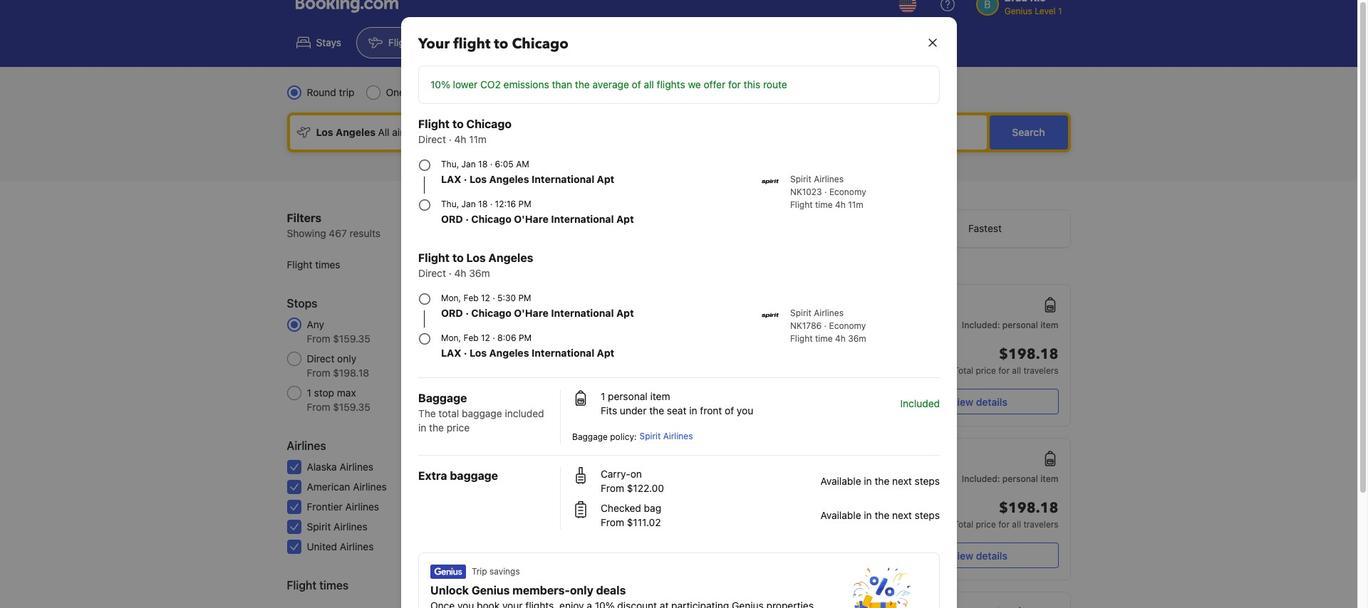 Task type: vqa. For each thing, say whether or not it's contained in the screenshot.
Flight inside "Spirit Airlines NK1786 · Economy Flight time 4h 36m"
yes



Task type: locate. For each thing, give the bounding box(es) containing it.
to for los
[[452, 252, 463, 264]]

times down united airlines
[[319, 579, 349, 592]]

baggage down fits
[[572, 432, 607, 443]]

18 up $122.00
[[659, 468, 668, 479]]

baggage inside baggage policy: spirit airlines
[[572, 432, 607, 443]]

your flight to chicago
[[418, 34, 568, 53]]

view details button for 6:05 am lax . jan 18
[[900, 543, 1059, 569]]

direct only from $198.18
[[307, 353, 369, 379]]

0 vertical spatial o'hare
[[514, 213, 548, 225]]

for for 6:05 am lax .
[[999, 366, 1010, 376]]

airlines up american airlines
[[340, 461, 373, 473]]

from down checked
[[600, 517, 624, 529]]

spirit inside spirit airlines nk1023 · economy flight time 4h 11m
[[790, 174, 811, 185]]

thu,
[[441, 159, 459, 170], [441, 199, 459, 210]]

airlines up "nk1023"
[[814, 174, 843, 185]]

international left 6:05 am lax .
[[551, 307, 614, 319]]

spirit inside baggage policy: spirit airlines
[[639, 431, 660, 442]]

o'hare inside mon, feb 12 · 5:30 pm ord · chicago o'hare international apt
[[514, 307, 548, 319]]

1 inside 1 stop max from $159.35
[[307, 387, 311, 399]]

of
[[631, 78, 641, 91], [724, 405, 734, 417]]

2 horizontal spatial 11m
[[848, 200, 863, 210]]

6:05 inside 6:05 am lax . jan 18
[[618, 453, 644, 465]]

thu, inside thu, jan 18 · 6:05 am lax · los angeles international apt
[[441, 159, 459, 170]]

available in the next steps for $122.00
[[820, 475, 940, 487]]

travelers
[[1024, 366, 1059, 376], [1024, 520, 1059, 530]]

trip
[[339, 86, 355, 98]]

item inside 1 personal item fits under the seat in front of you
[[650, 391, 670, 403]]

los for mon, feb 12 · 8:06 pm lax · los angeles international apt
[[469, 347, 486, 359]]

0 horizontal spatial 36m
[[469, 267, 490, 279]]

reset all button
[[493, 210, 532, 227]]

+
[[494, 36, 501, 48]]

· inside flight to los angeles direct · 4h 36m
[[448, 267, 451, 279]]

. inside 6:05 am lax . jan 18
[[637, 465, 639, 476]]

1 for 1 stop max from $159.35
[[307, 387, 311, 399]]

personal for 6:05 am lax .
[[1003, 320, 1038, 331]]

0 horizontal spatial flights
[[656, 78, 685, 91]]

trip savings
[[471, 567, 520, 577]]

1 vertical spatial time
[[815, 334, 832, 344]]

apt inside the thu, jan 18 · 12:16 pm ord · chicago o'hare international apt
[[616, 213, 634, 225]]

1 vertical spatial feb
[[463, 333, 478, 343]]

. up $122.00
[[637, 465, 639, 476]]

1 vertical spatial only
[[337, 353, 356, 365]]

jan down flight to chicago direct · 4h 11m
[[461, 159, 475, 170]]

item
[[1041, 320, 1059, 331], [650, 391, 670, 403], [1041, 474, 1059, 485]]

0 vertical spatial next
[[892, 475, 912, 487]]

0 vertical spatial steps
[[914, 475, 940, 487]]

search
[[1012, 126, 1045, 138]]

o'hare down 5:30
[[514, 307, 548, 319]]

international up the thu, jan 18 · 12:16 pm ord · chicago o'hare international apt
[[531, 173, 594, 185]]

12 inside mon, feb 12 · 8:06 pm lax · los angeles international apt
[[481, 333, 490, 343]]

1 details from the top
[[976, 396, 1008, 408]]

0 vertical spatial tab list
[[561, 210, 1070, 249]]

1 vertical spatial to
[[452, 118, 463, 130]]

0 vertical spatial item
[[1041, 320, 1059, 331]]

time for flight to los angeles
[[815, 334, 832, 344]]

baggage inside baggage the total baggage included in the price
[[418, 392, 467, 405]]

2 vertical spatial 12
[[661, 379, 670, 390]]

baggage
[[461, 408, 502, 420], [450, 470, 498, 482]]

details for 6:05 am lax . jan 18
[[976, 550, 1008, 562]]

1 vertical spatial of
[[724, 405, 734, 417]]

frontier airlines
[[307, 501, 379, 513]]

the up the 1:36 am
[[874, 475, 889, 487]]

1 time from the top
[[815, 200, 832, 210]]

spirit airlines down 6:05 am lax .
[[573, 338, 626, 348]]

12:16 for 6:05 am lax . jan 18
[[826, 453, 856, 465]]

genius image
[[430, 565, 466, 579], [430, 565, 466, 579], [848, 568, 910, 609], [573, 604, 608, 609], [573, 604, 608, 609], [979, 607, 1041, 609]]

the down the the at bottom
[[429, 422, 444, 434]]

reset down savings
[[506, 578, 532, 590]]

economy right "nk1023"
[[829, 187, 866, 197]]

1 vertical spatial view details button
[[900, 543, 1059, 569]]

0 vertical spatial angeles
[[489, 173, 529, 185]]

1 horizontal spatial of
[[724, 405, 734, 417]]

0 vertical spatial 36m
[[469, 267, 490, 279]]

airlines down 6:05 am lax .
[[596, 338, 626, 348]]

spirit up "nk1023"
[[790, 174, 811, 185]]

0 vertical spatial for
[[728, 78, 741, 91]]

from inside 'direct only from $198.18'
[[307, 367, 330, 379]]

flights
[[388, 36, 419, 48]]

from down any
[[307, 333, 330, 345]]

extra
[[418, 470, 447, 482]]

total for 6:05 am lax .
[[954, 366, 973, 376]]

1 vertical spatial item
[[650, 391, 670, 403]]

1 horizontal spatial 36m
[[848, 334, 866, 344]]

.
[[637, 311, 639, 322], [845, 311, 848, 322], [639, 376, 641, 387], [842, 376, 850, 387], [637, 465, 639, 476], [845, 465, 848, 476]]

o'hare down thu, jan 18 · 6:05 am lax · los angeles international apt
[[514, 213, 548, 225]]

international left best
[[551, 213, 614, 225]]

2 vertical spatial 12:16
[[826, 453, 856, 465]]

1 left stop
[[307, 387, 311, 399]]

1 inside 1 personal item fits under the seat in front of you
[[600, 391, 605, 403]]

6:05 inside 6:05 am lax .
[[618, 299, 644, 311]]

time down nk1786
[[815, 334, 832, 344]]

spirit airlines down "carry-"
[[573, 492, 626, 502]]

0 horizontal spatial baggage
[[418, 392, 467, 405]]

flight + hotel
[[466, 36, 528, 48]]

6:05 am lax . jan 18
[[618, 453, 668, 479]]

1 horizontal spatial baggage
[[572, 432, 607, 443]]

2 vertical spatial $198.18
[[999, 499, 1059, 518]]

spirit right the policy:
[[639, 431, 660, 442]]

4h inside spirit airlines nk1023 · economy flight time 4h 11m
[[835, 200, 845, 210]]

steps
[[914, 475, 940, 487], [914, 510, 940, 522]]

am inside 6:05 am lax . jan 18
[[647, 453, 665, 465]]

feb inside . feb 12
[[644, 379, 659, 390]]

direct for direct
[[734, 316, 758, 327]]

2 view details from the top
[[951, 550, 1008, 562]]

apt inside mon, feb 12 · 8:06 pm lax · los angeles international apt
[[597, 347, 614, 359]]

o'hare inside the thu, jan 18 · 12:16 pm ord · chicago o'hare international apt
[[514, 213, 548, 225]]

personal inside 1 personal item fits under the seat in front of you
[[608, 391, 647, 403]]

2 included: from the top
[[962, 474, 1000, 485]]

reset
[[493, 212, 519, 224], [506, 578, 532, 590]]

angeles down 8:06
[[489, 347, 529, 359]]

pm inside mon, feb 12 · 5:30 pm ord · chicago o'hare international apt
[[518, 293, 531, 304]]

2 o'hare from the top
[[514, 307, 548, 319]]

1 next from the top
[[892, 475, 912, 487]]

2 included: personal item from the top
[[962, 474, 1059, 485]]

. inside 6:05 am lax .
[[637, 311, 639, 322]]

route
[[763, 78, 787, 91]]

booking.com logo image
[[295, 0, 398, 12], [295, 0, 398, 12]]

times
[[315, 259, 340, 271], [319, 579, 349, 592]]

on
[[630, 468, 642, 480]]

the right 1:36
[[874, 510, 889, 522]]

1 vertical spatial available
[[820, 510, 861, 522]]

1 included: from the top
[[962, 320, 1000, 331]]

hotel
[[503, 36, 528, 48]]

chicago
[[512, 34, 568, 53], [466, 118, 511, 130], [471, 213, 511, 225], [471, 307, 511, 319]]

2 vertical spatial feb
[[644, 379, 659, 390]]

economy for flight to chicago
[[829, 187, 866, 197]]

tab list
[[561, 210, 1070, 249], [287, 600, 532, 609]]

18 inside the thu, jan 18 · 12:16 pm ord · chicago o'hare international apt
[[478, 199, 487, 210]]

0 vertical spatial mon,
[[441, 293, 461, 304]]

0 vertical spatial view details button
[[900, 389, 1059, 415]]

united airlines
[[307, 541, 374, 553]]

los inside thu, jan 18 · 6:05 am lax · los angeles international apt
[[469, 173, 486, 185]]

next for from $122.00
[[892, 475, 912, 487]]

18 inside 6:05 am lax . jan 18
[[659, 468, 668, 479]]

baggage up total
[[418, 392, 467, 405]]

mon, down flight to los angeles direct · 4h 36m
[[441, 293, 461, 304]]

to inside flight to los angeles direct · 4h 36m
[[452, 252, 463, 264]]

4h inside flight to chicago direct · 4h 11m
[[454, 133, 466, 145]]

airlines up nk1786
[[814, 308, 843, 319]]

1:36
[[831, 517, 855, 530]]

feb down flight to los angeles direct · 4h 36m
[[463, 293, 478, 304]]

economy
[[512, 86, 554, 98], [829, 187, 866, 197], [829, 321, 866, 331]]

members-
[[512, 584, 570, 597]]

4h inside spirit airlines nk1786 · economy flight time 4h 36m
[[835, 334, 845, 344]]

jan right on
[[642, 468, 656, 479]]

1
[[307, 387, 311, 399], [600, 391, 605, 403]]

direct
[[659, 86, 687, 98], [418, 133, 446, 145], [418, 267, 446, 279], [734, 316, 758, 327], [307, 353, 335, 365]]

trip
[[471, 567, 487, 577]]

0 vertical spatial of
[[631, 78, 641, 91]]

ord up flight to los angeles direct · 4h 36m
[[441, 213, 463, 225]]

1 view from the top
[[951, 396, 974, 408]]

2 available in the next steps from the top
[[820, 510, 940, 522]]

1 available from the top
[[820, 475, 861, 487]]

time inside spirit airlines nk1023 · economy flight time 4h 11m
[[815, 200, 832, 210]]

0 vertical spatial available
[[820, 475, 861, 487]]

economy right nk1786
[[829, 321, 866, 331]]

of left you
[[724, 405, 734, 417]]

time
[[815, 200, 832, 210], [815, 334, 832, 344]]

the left seat
[[649, 405, 664, 417]]

4h
[[454, 133, 466, 145], [835, 200, 845, 210], [454, 267, 466, 279], [835, 334, 845, 344], [732, 451, 743, 462]]

your flight to chicago dialog
[[384, 0, 974, 609]]

12:16 pm ord . jan 18 for 6:05 am lax .
[[824, 299, 876, 325]]

of right average
[[631, 78, 641, 91]]

reset all
[[493, 212, 532, 224]]

1 for 1 personal item fits under the seat in front of you
[[600, 391, 605, 403]]

2 vertical spatial price
[[976, 520, 996, 530]]

to inside flight to chicago direct · 4h 11m
[[452, 118, 463, 130]]

12:16 inside the thu, jan 18 · 12:16 pm ord · chicago o'hare international apt
[[495, 199, 516, 210]]

36m
[[469, 267, 490, 279], [848, 334, 866, 344]]

apt inside mon, feb 12 · 5:30 pm ord · chicago o'hare international apt
[[616, 307, 634, 319]]

2 next from the top
[[892, 510, 912, 522]]

·
[[448, 133, 451, 145], [490, 159, 492, 170], [463, 173, 467, 185], [824, 187, 827, 197], [490, 199, 492, 210], [465, 213, 469, 225], [448, 267, 451, 279], [492, 293, 495, 304], [465, 307, 469, 319], [824, 321, 826, 331], [492, 333, 495, 343], [463, 347, 467, 359]]

2 vertical spatial 11m
[[745, 451, 760, 462]]

in
[[689, 405, 697, 417], [418, 422, 426, 434], [864, 475, 872, 487], [864, 510, 872, 522]]

2 vertical spatial for
[[999, 520, 1010, 530]]

nk1023
[[790, 187, 822, 197]]

0 vertical spatial $198.18
[[999, 345, 1059, 364]]

feb inside mon, feb 12 · 5:30 pm ord · chicago o'hare international apt
[[463, 293, 478, 304]]

spirit up nk1786
[[790, 308, 811, 319]]

0 vertical spatial travelers
[[1024, 366, 1059, 376]]

feb left 8:06
[[463, 333, 478, 343]]

economy for flight to los angeles
[[829, 321, 866, 331]]

2 available from the top
[[820, 510, 861, 522]]

1 vertical spatial $198.18
[[333, 367, 369, 379]]

included: personal item for 6:05 am lax . jan 18
[[962, 474, 1059, 485]]

0 vertical spatial total
[[954, 366, 973, 376]]

only left deals
[[570, 584, 593, 597]]

2 vertical spatial personal
[[1003, 474, 1038, 485]]

1 up fits
[[600, 391, 605, 403]]

emissions
[[503, 78, 549, 91]]

0 vertical spatial 12:16
[[495, 199, 516, 210]]

round trip
[[307, 86, 355, 98]]

1 $159.35 from the top
[[333, 333, 370, 345]]

0 vertical spatial feb
[[463, 293, 478, 304]]

2 $198.18 total price for all travelers from the top
[[954, 499, 1059, 530]]

2 vertical spatial only
[[570, 584, 593, 597]]

2 total from the top
[[954, 520, 973, 530]]

12 inside . feb 12
[[661, 379, 670, 390]]

thu, for lax
[[441, 159, 459, 170]]

international down 1087
[[531, 347, 594, 359]]

total
[[954, 366, 973, 376], [954, 520, 973, 530]]

from up stop
[[307, 367, 330, 379]]

1 12:16 pm ord . jan 18 from the top
[[824, 299, 876, 325]]

6:05 inside thu, jan 18 · 6:05 am lax · los angeles international apt
[[495, 159, 513, 170]]

8:06
[[497, 333, 516, 343]]

international inside the thu, jan 18 · 12:16 pm ord · chicago o'hare international apt
[[551, 213, 614, 225]]

1 vertical spatial travelers
[[1024, 520, 1059, 530]]

deals
[[596, 584, 626, 597]]

from inside the checked bag from $111.02
[[600, 517, 624, 529]]

2 mon, from the top
[[441, 333, 461, 343]]

baggage
[[418, 392, 467, 405], [572, 432, 607, 443]]

1 vertical spatial next
[[892, 510, 912, 522]]

mon, left 8:06
[[441, 333, 461, 343]]

$198.18 total price for all travelers
[[954, 345, 1059, 376], [954, 499, 1059, 530]]

1 horizontal spatial tab list
[[561, 210, 1070, 249]]

airlines down "carry-"
[[596, 492, 626, 502]]

direct for direct only from $198.18
[[307, 353, 335, 365]]

0 vertical spatial baggage
[[461, 408, 502, 420]]

details for 6:05 am lax .
[[976, 396, 1008, 408]]

apt
[[597, 173, 614, 185], [616, 213, 634, 225], [616, 307, 634, 319], [597, 347, 614, 359]]

1 vertical spatial times
[[319, 579, 349, 592]]

2 vertical spatial los
[[469, 347, 486, 359]]

1 available in the next steps from the top
[[820, 475, 940, 487]]

12 left 5:30
[[481, 293, 490, 304]]

from inside the carry-on from $122.00
[[600, 482, 624, 495]]

feb inside mon, feb 12 · 8:06 pm lax · los angeles international apt
[[463, 333, 478, 343]]

2 $159.35 from the top
[[333, 401, 370, 413]]

available for from $111.02
[[820, 510, 861, 522]]

1 horizontal spatial 11m
[[745, 451, 760, 462]]

1 vertical spatial details
[[976, 550, 1008, 562]]

6:05 for 6:05 am lax . jan 18
[[618, 453, 644, 465]]

0 vertical spatial details
[[976, 396, 1008, 408]]

0 vertical spatial available in the next steps
[[820, 475, 940, 487]]

angeles inside thu, jan 18 · 6:05 am lax · los angeles international apt
[[489, 173, 529, 185]]

one
[[386, 86, 405, 98]]

flight + hotel link
[[434, 27, 540, 58]]

flight times down united
[[287, 579, 349, 592]]

angeles down reset all 'button'
[[488, 252, 533, 264]]

baggage right extra
[[450, 470, 498, 482]]

view details for 6:05 am lax . jan 18
[[951, 550, 1008, 562]]

1 vertical spatial view details
[[951, 550, 1008, 562]]

2 steps from the top
[[914, 510, 940, 522]]

price inside baggage the total baggage included in the price
[[446, 422, 469, 434]]

1 vertical spatial for
[[999, 366, 1010, 376]]

1 vertical spatial view
[[951, 550, 974, 562]]

angeles up 'reset all'
[[489, 173, 529, 185]]

1 view details button from the top
[[900, 389, 1059, 415]]

price
[[976, 366, 996, 376], [446, 422, 469, 434], [976, 520, 996, 530]]

flights left "we"
[[656, 78, 685, 91]]

from down stop
[[307, 401, 330, 413]]

$198.18
[[999, 345, 1059, 364], [333, 367, 369, 379], [999, 499, 1059, 518]]

chicago up flight to los angeles direct · 4h 36m
[[471, 213, 511, 225]]

0 vertical spatial price
[[976, 366, 996, 376]]

united
[[307, 541, 337, 553]]

0 vertical spatial $159.35
[[333, 333, 370, 345]]

thu, left reset all 'button'
[[441, 199, 459, 210]]

reset inside 'button'
[[493, 212, 519, 224]]

1 vertical spatial 12
[[481, 333, 490, 343]]

1 o'hare from the top
[[514, 213, 548, 225]]

o'hare for thu, jan 18 · 12:16 pm ord · chicago o'hare international apt
[[514, 213, 548, 225]]

$159.35 up 'direct only from $198.18'
[[333, 333, 370, 345]]

international inside mon, feb 12 · 5:30 pm ord · chicago o'hare international apt
[[551, 307, 614, 319]]

2 horizontal spatial only
[[720, 86, 740, 98]]

flight inside flight to chicago direct · 4h 11m
[[418, 118, 449, 130]]

1 thu, from the top
[[441, 159, 459, 170]]

flights left the this
[[689, 86, 718, 98]]

chicago inside flight to chicago direct · 4h 11m
[[466, 118, 511, 130]]

1 horizontal spatial only
[[570, 584, 593, 597]]

economy inside spirit airlines nk1023 · economy flight time 4h 11m
[[829, 187, 866, 197]]

multi-
[[457, 86, 484, 98]]

11m inside spirit airlines nk1023 · economy flight time 4h 11m
[[848, 200, 863, 210]]

from inside any from $159.35
[[307, 333, 330, 345]]

18 down flight to chicago direct · 4h 11m
[[478, 159, 487, 170]]

2 details from the top
[[976, 550, 1008, 562]]

0 vertical spatial view details
[[951, 396, 1008, 408]]

spirit airlines
[[573, 338, 626, 348], [573, 403, 626, 413], [573, 492, 626, 502], [307, 521, 368, 533]]

12 inside mon, feb 12 · 5:30 pm ord · chicago o'hare international apt
[[481, 293, 490, 304]]

total for 6:05 am lax . jan 18
[[954, 520, 973, 530]]

airlines inside spirit airlines nk1023 · economy flight time 4h 11m
[[814, 174, 843, 185]]

jan left reset all 'button'
[[461, 199, 475, 210]]

1 $198.18 total price for all travelers from the top
[[954, 345, 1059, 376]]

next for from $111.02
[[892, 510, 912, 522]]

1 total from the top
[[954, 366, 973, 376]]

$159.35 inside 1 stop max from $159.35
[[333, 401, 370, 413]]

0 vertical spatial personal
[[1003, 320, 1038, 331]]

0 vertical spatial 11m
[[469, 133, 486, 145]]

in down the the at bottom
[[418, 422, 426, 434]]

all inside 'button'
[[522, 212, 532, 224]]

2 thu, from the top
[[441, 199, 459, 210]]

item for 6:05 am lax .
[[1041, 320, 1059, 331]]

· inside spirit airlines nk1786 · economy flight time 4h 36m
[[824, 321, 826, 331]]

available for from $122.00
[[820, 475, 861, 487]]

1 vertical spatial reset
[[506, 578, 532, 590]]

all inside your flight to chicago dialog
[[643, 78, 654, 91]]

flights link
[[356, 27, 431, 58]]

ord down flight to los angeles direct · 4h 36m
[[441, 307, 463, 319]]

angeles inside mon, feb 12 · 8:06 pm lax · los angeles international apt
[[489, 347, 529, 359]]

1 vertical spatial 11m
[[848, 200, 863, 210]]

1 vertical spatial steps
[[914, 510, 940, 522]]

2 view details button from the top
[[900, 543, 1059, 569]]

1 vertical spatial mon,
[[441, 333, 461, 343]]

. up under
[[639, 376, 641, 387]]

2 12:16 pm ord . jan 18 from the top
[[824, 453, 876, 479]]

included:
[[962, 320, 1000, 331], [962, 474, 1000, 485]]

american airlines
[[307, 481, 387, 493]]

los
[[469, 173, 486, 185], [466, 252, 485, 264], [469, 347, 486, 359]]

1 included: personal item from the top
[[962, 320, 1059, 331]]

12 for chicago
[[481, 293, 490, 304]]

$198.18 for 6:05 am lax .
[[999, 345, 1059, 364]]

apt for thu, jan 18 · 12:16 pm ord · chicago o'hare international apt
[[616, 213, 634, 225]]

only down any from $159.35
[[337, 353, 356, 365]]

2 time from the top
[[815, 334, 832, 344]]

apt inside thu, jan 18 · 6:05 am lax · los angeles international apt
[[597, 173, 614, 185]]

next
[[892, 475, 912, 487], [892, 510, 912, 522]]

1 vertical spatial 12:16 pm ord . jan 18
[[824, 453, 876, 479]]

0 vertical spatial thu,
[[441, 159, 459, 170]]

international inside thu, jan 18 · 6:05 am lax · los angeles international apt
[[531, 173, 594, 185]]

0 vertical spatial 12:16 pm ord . jan 18
[[824, 299, 876, 325]]

1 vertical spatial angeles
[[488, 252, 533, 264]]

flight
[[453, 34, 490, 53]]

flight times down showing
[[287, 259, 340, 271]]

10:55 pm
[[618, 517, 670, 530]]

spirit inside spirit airlines nk1786 · economy flight time 4h 36m
[[790, 308, 811, 319]]

from down "carry-"
[[600, 482, 624, 495]]

2 vertical spatial 6:05
[[618, 453, 644, 465]]

10%
[[430, 78, 450, 91]]

$159.35 down max
[[333, 401, 370, 413]]

times down showing 467 results
[[315, 259, 340, 271]]

lax inside thu, jan 18 · 6:05 am lax · los angeles international apt
[[441, 173, 461, 185]]

1 mon, from the top
[[441, 293, 461, 304]]

spirit airlines nk1023 · economy flight time 4h 11m
[[790, 174, 866, 210]]

2 travelers from the top
[[1024, 520, 1059, 530]]

direct inside flight to los angeles direct · 4h 36m
[[418, 267, 446, 279]]

. up . feb 12
[[637, 311, 639, 322]]

multi-city
[[457, 86, 501, 98]]

the inside baggage the total baggage included in the price
[[429, 422, 444, 434]]

in right seat
[[689, 405, 697, 417]]

in right 1:36
[[864, 510, 872, 522]]

0 vertical spatial los
[[469, 173, 486, 185]]

mon,
[[441, 293, 461, 304], [441, 333, 461, 343]]

1 vertical spatial economy
[[829, 187, 866, 197]]

0 horizontal spatial 11m
[[469, 133, 486, 145]]

only left the this
[[720, 86, 740, 98]]

jan
[[461, 159, 475, 170], [461, 199, 475, 210], [850, 314, 864, 325], [642, 468, 656, 479], [850, 468, 864, 479]]

1 vertical spatial 6:05
[[618, 299, 644, 311]]

467
[[329, 227, 347, 239]]

1 steps from the top
[[914, 475, 940, 487]]

thu, down flight to chicago direct · 4h 11m
[[441, 159, 459, 170]]

spirit airlines up united airlines
[[307, 521, 368, 533]]

1 vertical spatial price
[[446, 422, 469, 434]]

airlines down seat
[[663, 431, 693, 442]]

12
[[481, 293, 490, 304], [481, 333, 490, 343], [661, 379, 670, 390]]

1 vertical spatial available in the next steps
[[820, 510, 940, 522]]

reset for reset
[[506, 578, 532, 590]]

1 vertical spatial o'hare
[[514, 307, 548, 319]]

1 travelers from the top
[[1024, 366, 1059, 376]]

bag
[[644, 502, 661, 515]]

spirit airlines image
[[761, 173, 779, 190]]

0 vertical spatial included: personal item
[[962, 320, 1059, 331]]

0 horizontal spatial only
[[337, 353, 356, 365]]

feb
[[463, 293, 478, 304], [463, 333, 478, 343], [644, 379, 659, 390]]

am inside thu, jan 18 · 6:05 am lax · los angeles international apt
[[516, 159, 529, 170]]

1 view details from the top
[[951, 396, 1008, 408]]

reset down thu, jan 18 · 6:05 am lax · los angeles international apt
[[493, 212, 519, 224]]

angeles inside flight to los angeles direct · 4h 36m
[[488, 252, 533, 264]]

feb up 1 personal item fits under the seat in front of you
[[644, 379, 659, 390]]

1 vertical spatial thu,
[[441, 199, 459, 210]]

spirit up united
[[307, 521, 331, 533]]

1 vertical spatial 36m
[[848, 334, 866, 344]]

reset button
[[506, 577, 532, 591]]

2 vertical spatial to
[[452, 252, 463, 264]]

tab list down unlock
[[287, 600, 532, 609]]

spirit
[[790, 174, 811, 185], [790, 308, 811, 319], [573, 338, 594, 348], [573, 403, 594, 413], [639, 431, 660, 442], [573, 492, 594, 502], [307, 521, 331, 533]]

thu, inside the thu, jan 18 · 12:16 pm ord · chicago o'hare international apt
[[441, 199, 459, 210]]

1 vertical spatial included:
[[962, 474, 1000, 485]]

economy right city
[[512, 86, 554, 98]]

chicago down 5:30
[[471, 307, 511, 319]]

1 vertical spatial flight times
[[287, 579, 349, 592]]

lax inside 6:05 am lax . jan 18
[[618, 468, 635, 479]]

0 horizontal spatial tab list
[[287, 600, 532, 609]]

tab list down "nk1023"
[[561, 210, 1070, 249]]

of inside 1 personal item fits under the seat in front of you
[[724, 405, 734, 417]]

lax
[[441, 173, 461, 185], [618, 314, 635, 325], [441, 347, 461, 359], [618, 468, 635, 479]]

0 vertical spatial baggage
[[418, 392, 467, 405]]

0 vertical spatial 12
[[481, 293, 490, 304]]

1 vertical spatial personal
[[608, 391, 647, 403]]

for for 6:05 am lax . jan 18
[[999, 520, 1010, 530]]

12:16 pm ord . jan 18 up the 1:36 am
[[824, 453, 876, 479]]

1 horizontal spatial 1
[[600, 391, 605, 403]]

apt for thu, jan 18 · 6:05 am lax · los angeles international apt
[[597, 173, 614, 185]]

2 view from the top
[[951, 550, 974, 562]]

1 vertical spatial los
[[466, 252, 485, 264]]

from for direct only
[[307, 367, 330, 379]]

los inside mon, feb 12 · 8:06 pm lax · los angeles international apt
[[469, 347, 486, 359]]

0 vertical spatial view
[[951, 396, 974, 408]]

0 vertical spatial included:
[[962, 320, 1000, 331]]

mon, inside mon, feb 12 · 8:06 pm lax · los angeles international apt
[[441, 333, 461, 343]]

baggage policy: spirit airlines
[[572, 431, 693, 443]]

12 up 1 personal item fits under the seat in front of you
[[661, 379, 670, 390]]



Task type: describe. For each thing, give the bounding box(es) containing it.
baggage for baggage policy:
[[572, 432, 607, 443]]

thu, jan 18 · 6:05 am lax · los angeles international apt
[[441, 159, 614, 185]]

the right "than"
[[575, 78, 590, 91]]

checked
[[600, 502, 641, 515]]

chicago inside the thu, jan 18 · 12:16 pm ord · chicago o'hare international apt
[[471, 213, 511, 225]]

view for 6:05 am lax . jan 18
[[951, 550, 974, 562]]

6:05 am lax .
[[618, 299, 665, 325]]

stops
[[287, 297, 318, 310]]

spirit down mon, feb 12 · 5:30 pm ord · chicago o'hare international apt
[[573, 338, 594, 348]]

am for 1:36 am
[[858, 517, 876, 530]]

$198.18 total price for all travelers for 6:05 am lax .
[[954, 345, 1059, 376]]

4h inside flight to los angeles direct · 4h 36m
[[454, 267, 466, 279]]

total
[[438, 408, 459, 420]]

direct for direct flights only
[[659, 86, 687, 98]]

· inside flight to chicago direct · 4h 11m
[[448, 133, 451, 145]]

4h 11m
[[732, 451, 760, 462]]

. up 1:36
[[845, 465, 848, 476]]

chicago inside mon, feb 12 · 5:30 pm ord · chicago o'hare international apt
[[471, 307, 511, 319]]

international for mon, feb 12 · 8:06 pm lax · los angeles international apt
[[531, 347, 594, 359]]

$198.18 inside 'direct only from $198.18'
[[333, 367, 369, 379]]

view details button for 6:05 am lax .
[[900, 389, 1059, 415]]

flight to los angeles direct · 4h 36m
[[418, 252, 533, 279]]

los for thu, jan 18 · 6:05 am lax · los angeles international apt
[[469, 173, 486, 185]]

$122.00
[[627, 482, 664, 495]]

1 horizontal spatial flights
[[689, 86, 718, 98]]

item for 6:05 am lax . jan 18
[[1041, 474, 1059, 485]]

extra baggage
[[418, 470, 498, 482]]

any
[[307, 319, 324, 331]]

chicago right +
[[512, 34, 568, 53]]

airlines inside spirit airlines nk1786 · economy flight time 4h 36m
[[814, 308, 843, 319]]

jan inside the thu, jan 18 · 12:16 pm ord · chicago o'hare international apt
[[461, 199, 475, 210]]

results
[[350, 227, 381, 239]]

18 right spirit airlines nk1786 · economy flight time 4h 36m
[[867, 314, 876, 325]]

ord inside mon, feb 12 · 5:30 pm ord · chicago o'hare international apt
[[441, 307, 463, 319]]

apt for mon, feb 12 · 8:06 pm lax · los angeles international apt
[[597, 347, 614, 359]]

airlines right united
[[340, 541, 374, 553]]

from for carry-on
[[600, 482, 624, 495]]

travelers for 6:05 am lax .
[[1024, 366, 1059, 376]]

in inside baggage the total baggage included in the price
[[418, 422, 426, 434]]

los inside flight to los angeles direct · 4h 36m
[[466, 252, 485, 264]]

time for flight to chicago
[[815, 200, 832, 210]]

search button
[[989, 115, 1068, 150]]

. right nk1786
[[845, 311, 848, 322]]

city
[[484, 86, 501, 98]]

the inside 1 personal item fits under the seat in front of you
[[649, 405, 664, 417]]

angeles for thu, jan 18 · 6:05 am lax · los angeles international apt
[[489, 173, 529, 185]]

mon, for lax
[[441, 333, 461, 343]]

2 flight times from the top
[[287, 579, 349, 592]]

angeles for mon, feb 12 · 8:06 pm lax · los angeles international apt
[[489, 347, 529, 359]]

spirit airlines link
[[639, 431, 693, 442]]

filters
[[287, 212, 322, 224]]

best button
[[561, 210, 731, 247]]

spirit airlines nk1786 · economy flight time 4h 36m
[[790, 308, 866, 344]]

from inside 1 stop max from $159.35
[[307, 401, 330, 413]]

steps for $111.02
[[914, 510, 940, 522]]

lax inside mon, feb 12 · 8:06 pm lax · los angeles international apt
[[441, 347, 461, 359]]

$198.18 total price for all travelers for 6:05 am lax . jan 18
[[954, 499, 1059, 530]]

included: for 6:05 am lax .
[[962, 320, 1000, 331]]

round
[[307, 86, 336, 98]]

average
[[592, 78, 629, 91]]

$159.35 inside any from $159.35
[[333, 333, 370, 345]]

fits
[[600, 405, 617, 417]]

1 stop max from $159.35
[[307, 387, 370, 413]]

personal for 6:05 am lax . jan 18
[[1003, 474, 1038, 485]]

travelers for 6:05 am lax . jan 18
[[1024, 520, 1059, 530]]

12:16 pm ord . jan 18 for 6:05 am lax . jan 18
[[824, 453, 876, 479]]

thu, for ord
[[441, 199, 459, 210]]

max
[[337, 387, 356, 399]]

in inside 1 personal item fits under the seat in front of you
[[689, 405, 697, 417]]

airlines down american airlines
[[345, 501, 379, 513]]

o'hare for mon, feb 12 · 5:30 pm ord · chicago o'hare international apt
[[514, 307, 548, 319]]

for inside your flight to chicago dialog
[[728, 78, 741, 91]]

0 vertical spatial only
[[720, 86, 740, 98]]

jan right nk1786
[[850, 314, 864, 325]]

ord right nk1786
[[824, 314, 843, 325]]

front
[[700, 405, 722, 417]]

ord up 1:36
[[824, 468, 843, 479]]

baggage the total baggage included in the price
[[418, 392, 544, 434]]

seat
[[667, 405, 686, 417]]

carry-
[[600, 468, 630, 480]]

10% lower co2 emissions than the average of all flights we offer for this route
[[430, 78, 787, 91]]

36m inside spirit airlines nk1786 · economy flight time 4h 36m
[[848, 334, 866, 344]]

airlines up the policy:
[[596, 403, 626, 413]]

airlines up "alaska"
[[287, 440, 326, 453]]

alaska
[[307, 461, 337, 473]]

pm inside the thu, jan 18 · 12:16 pm ord · chicago o'hare international apt
[[518, 199, 531, 210]]

offer
[[703, 78, 725, 91]]

available in the next steps for $111.02
[[820, 510, 940, 522]]

thu, jan 18 · 12:16 pm ord · chicago o'hare international apt
[[441, 199, 634, 225]]

jan inside thu, jan 18 · 6:05 am lax · los angeles international apt
[[461, 159, 475, 170]]

fastest
[[969, 222, 1002, 234]]

apt for mon, feb 12 · 5:30 pm ord · chicago o'hare international apt
[[616, 307, 634, 319]]

reset for reset all
[[493, 212, 519, 224]]

stays link
[[284, 27, 353, 58]]

unlock genius members-only deals
[[430, 584, 626, 597]]

fastest button
[[900, 210, 1070, 247]]

flight inside spirit airlines nk1023 · economy flight time 4h 11m
[[790, 200, 812, 210]]

spirit left fits
[[573, 403, 594, 413]]

flight inside spirit airlines nk1786 · economy flight time 4h 36m
[[790, 334, 812, 344]]

spirit airlines up the policy:
[[573, 403, 626, 413]]

genius
[[471, 584, 509, 597]]

showing
[[287, 227, 326, 239]]

. feb 12
[[637, 376, 670, 390]]

direct inside flight to chicago direct · 4h 11m
[[418, 133, 446, 145]]

showing 467 results
[[287, 227, 381, 239]]

price for 6:05 am lax . jan 18
[[976, 520, 996, 530]]

1087
[[509, 319, 532, 331]]

airlines inside baggage policy: spirit airlines
[[663, 431, 693, 442]]

spirit left checked
[[573, 492, 594, 502]]

. down spirit airlines nk1786 · economy flight time 4h 36m
[[842, 376, 850, 387]]

best
[[627, 222, 648, 234]]

ord inside the thu, jan 18 · 12:16 pm ord · chicago o'hare international apt
[[441, 213, 463, 225]]

11m inside flight to chicago direct · 4h 11m
[[469, 133, 486, 145]]

5:30
[[497, 293, 516, 304]]

baggage inside baggage the total baggage included in the price
[[461, 408, 502, 420]]

to for chicago
[[452, 118, 463, 130]]

any from $159.35
[[307, 319, 370, 345]]

from for checked bag
[[600, 517, 624, 529]]

we
[[688, 78, 701, 91]]

steps for $122.00
[[914, 475, 940, 487]]

flights inside your flight to chicago dialog
[[656, 78, 685, 91]]

direct flights only
[[659, 86, 740, 98]]

stop
[[314, 387, 334, 399]]

1 flight times from the top
[[287, 259, 340, 271]]

the
[[418, 408, 436, 420]]

international for thu, jan 18 · 6:05 am lax · los angeles international apt
[[531, 173, 594, 185]]

only inside your flight to chicago dialog
[[570, 584, 593, 597]]

savings
[[489, 567, 520, 577]]

one way
[[386, 86, 425, 98]]

included
[[900, 398, 940, 410]]

1 vertical spatial baggage
[[450, 470, 498, 482]]

$198.18 for 6:05 am lax . jan 18
[[999, 499, 1059, 518]]

co2
[[480, 78, 501, 91]]

flight to chicago direct · 4h 11m
[[418, 118, 511, 145]]

0 horizontal spatial of
[[631, 78, 641, 91]]

feb for chicago
[[463, 293, 478, 304]]

lower
[[453, 78, 477, 91]]

view details for 6:05 am lax .
[[951, 396, 1008, 408]]

am for 6:05 am lax . jan 18
[[647, 453, 665, 465]]

included
[[505, 408, 544, 420]]

only inside 'direct only from $198.18'
[[337, 353, 356, 365]]

0 vertical spatial to
[[494, 34, 508, 53]]

frontier
[[307, 501, 343, 513]]

baggage for baggage
[[418, 392, 467, 405]]

$111.02
[[627, 517, 661, 529]]

6:05 for 6:05 am lax .
[[618, 299, 644, 311]]

jan up the 1:36 am
[[850, 468, 864, 479]]

your
[[418, 34, 449, 53]]

feb for los
[[463, 333, 478, 343]]

63
[[520, 353, 532, 365]]

international for thu, jan 18 · 12:16 pm ord · chicago o'hare international apt
[[551, 213, 614, 225]]

spirit airlines image
[[761, 307, 779, 324]]

260
[[514, 541, 532, 553]]

18 inside thu, jan 18 · 6:05 am lax · los angeles international apt
[[478, 159, 487, 170]]

checked bag from $111.02
[[600, 502, 661, 529]]

under
[[620, 405, 646, 417]]

· inside spirit airlines nk1023 · economy flight time 4h 11m
[[824, 187, 827, 197]]

view for 6:05 am lax .
[[951, 396, 974, 408]]

flight inside flight to los angeles direct · 4h 36m
[[418, 252, 449, 264]]

tab list containing best
[[561, 210, 1070, 249]]

lax inside 6:05 am lax .
[[618, 314, 635, 325]]

in up the 1:36 am
[[864, 475, 872, 487]]

way
[[407, 86, 425, 98]]

included: for 6:05 am lax . jan 18
[[962, 474, 1000, 485]]

airlines up frontier airlines
[[353, 481, 387, 493]]

. inside . feb 12
[[639, 376, 641, 387]]

12 for los
[[481, 333, 490, 343]]

18 up the 1:36 am
[[867, 468, 876, 479]]

pm inside mon, feb 12 · 8:06 pm lax · los angeles international apt
[[518, 333, 531, 343]]

12:16 for 6:05 am lax .
[[826, 299, 856, 311]]

price for 6:05 am lax .
[[976, 366, 996, 376]]

airlines down frontier airlines
[[334, 521, 368, 533]]

mon, for ord
[[441, 293, 461, 304]]

than
[[552, 78, 572, 91]]

international for mon, feb 12 · 5:30 pm ord · chicago o'hare international apt
[[551, 307, 614, 319]]

am for 6:05 am lax .
[[647, 299, 665, 311]]

0 vertical spatial economy
[[512, 86, 554, 98]]

mon, feb 12 · 5:30 pm ord · chicago o'hare international apt
[[441, 293, 634, 319]]

nk1786
[[790, 321, 821, 331]]

1 vertical spatial tab list
[[287, 600, 532, 609]]

36m inside flight to los angeles direct · 4h 36m
[[469, 267, 490, 279]]

0 vertical spatial times
[[315, 259, 340, 271]]

1 personal item fits under the seat in front of you
[[600, 391, 753, 417]]

carry-on from $122.00
[[600, 468, 664, 495]]

jan inside 6:05 am lax . jan 18
[[642, 468, 656, 479]]

included: personal item for 6:05 am lax .
[[962, 320, 1059, 331]]



